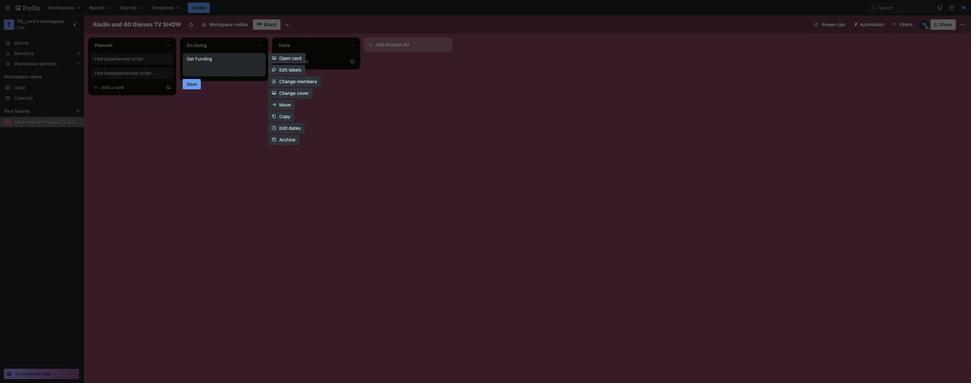 Task type: vqa. For each thing, say whether or not it's contained in the screenshot.
TV
yes



Task type: locate. For each thing, give the bounding box(es) containing it.
edit left dates
[[279, 125, 288, 131]]

2 hire from the top
[[95, 70, 103, 76]]

show inside text box
[[163, 21, 181, 28]]

2 vertical spatial add a card button
[[91, 82, 163, 93]]

1 horizontal spatial add a card button
[[183, 68, 255, 78]]

add
[[376, 42, 385, 47], [285, 59, 294, 64], [193, 70, 202, 76], [101, 85, 110, 90]]

workspace inside button
[[209, 22, 233, 27]]

primary element
[[0, 0, 972, 16]]

40
[[123, 21, 131, 28], [37, 119, 43, 125]]

0 horizontal spatial 40
[[37, 119, 43, 125]]

show menu image
[[960, 21, 966, 28]]

0 vertical spatial thieves
[[133, 21, 153, 28]]

members link
[[0, 48, 84, 59]]

workspace
[[209, 22, 233, 27], [4, 74, 28, 79]]

writer
[[131, 56, 143, 62], [140, 70, 152, 76]]

1 horizontal spatial aladin
[[93, 21, 110, 28]]

1 vertical spatial aladin
[[14, 119, 27, 125]]

get funding link
[[187, 56, 262, 62]]

0 horizontal spatial tv
[[61, 119, 66, 125]]

edit for edit dates
[[279, 125, 288, 131]]

workspace for workspace views
[[4, 74, 28, 79]]

add inside "button"
[[376, 42, 385, 47]]

card right 'open'
[[292, 55, 302, 61]]

power-
[[823, 22, 838, 27]]

add a card for get funding
[[193, 70, 216, 76]]

edit
[[279, 67, 288, 73], [279, 125, 288, 131]]

aladin and 40 thieves tv show
[[93, 21, 181, 28], [14, 119, 82, 125]]

show left star or unstar board image
[[163, 21, 181, 28]]

change for change cover
[[279, 90, 296, 96]]

0 horizontal spatial create from template… image
[[166, 85, 171, 90]]

list
[[404, 42, 410, 47]]

t link
[[4, 19, 14, 30]]

1 horizontal spatial aladin and 40 thieves tv show
[[93, 21, 181, 28]]

add a card button
[[275, 56, 348, 67], [183, 68, 255, 78], [91, 82, 163, 93]]

share button
[[931, 19, 957, 30]]

0 vertical spatial edit
[[279, 67, 288, 73]]

hire left experienced
[[95, 56, 103, 62]]

a up labels
[[295, 59, 298, 64]]

writer down the hire experienced writer link
[[140, 70, 152, 76]]

create button
[[188, 3, 210, 13]]

2 horizontal spatial add a card button
[[275, 56, 348, 67]]

tb_lord's
[[17, 18, 39, 24]]

add another list
[[376, 42, 410, 47]]

visible
[[234, 22, 248, 27]]

and
[[112, 21, 122, 28], [28, 119, 36, 125]]

Board name text field
[[89, 19, 185, 30]]

0 vertical spatial hire
[[95, 56, 103, 62]]

writer up hire inexexperienced writer link
[[131, 56, 143, 62]]

funding
[[195, 56, 212, 62]]

1 vertical spatial edit
[[279, 125, 288, 131]]

1 horizontal spatial a
[[203, 70, 205, 76]]

2 horizontal spatial a
[[295, 59, 298, 64]]

tv
[[154, 21, 162, 28], [61, 119, 66, 125]]

hire inexexperienced writer link
[[95, 70, 170, 77]]

hire
[[95, 56, 103, 62], [95, 70, 103, 76]]

0 vertical spatial tv
[[154, 21, 162, 28]]

0 vertical spatial a
[[295, 59, 298, 64]]

0 horizontal spatial add a card
[[101, 85, 124, 90]]

add a card button for hire experienced writer
[[91, 82, 163, 93]]

1 vertical spatial create from template… image
[[166, 85, 171, 90]]

add a card up labels
[[285, 59, 308, 64]]

1 horizontal spatial 40
[[123, 21, 131, 28]]

add a card button down hire inexexperienced writer at top left
[[91, 82, 163, 93]]

a
[[295, 59, 298, 64], [203, 70, 205, 76], [111, 85, 113, 90]]

card down the funding
[[207, 70, 216, 76]]

1 horizontal spatial show
[[163, 21, 181, 28]]

hire inside hire inexexperienced writer link
[[95, 70, 103, 76]]

hire experienced writer link
[[95, 56, 170, 62]]

your
[[4, 108, 14, 114]]

change cover
[[279, 90, 309, 96]]

1 horizontal spatial tv
[[154, 21, 162, 28]]

save
[[187, 81, 197, 87]]

card
[[292, 55, 302, 61], [299, 59, 308, 64], [207, 70, 216, 76], [115, 85, 124, 90]]

tb_lord (tylerblack44) image
[[920, 20, 929, 29]]

power-ups button
[[810, 19, 850, 30]]

create from template… image left 'save' 'button'
[[166, 85, 171, 90]]

0 horizontal spatial add a card button
[[91, 82, 163, 93]]

hire inexexperienced writer
[[95, 70, 152, 76]]

1 vertical spatial add a card
[[193, 70, 216, 76]]

2 edit from the top
[[279, 125, 288, 131]]

2 vertical spatial add a card
[[101, 85, 124, 90]]

1 vertical spatial thieves
[[44, 119, 59, 125]]

0 vertical spatial change
[[279, 79, 296, 84]]

members
[[297, 79, 317, 84]]

1 change from the top
[[279, 79, 296, 84]]

workspace visible
[[209, 22, 248, 27]]

1 vertical spatial change
[[279, 90, 296, 96]]

1 horizontal spatial and
[[112, 21, 122, 28]]

open information menu image
[[949, 5, 956, 11]]

board
[[264, 22, 277, 27]]

0 vertical spatial and
[[112, 21, 122, 28]]

1 horizontal spatial workspace
[[209, 22, 233, 27]]

add up edit labels
[[285, 59, 294, 64]]

edit card image
[[257, 56, 263, 61]]

change up move
[[279, 90, 296, 96]]

add a card button down the 'get funding' link
[[183, 68, 255, 78]]

archive button
[[268, 135, 299, 145]]

add a card button up labels
[[275, 56, 348, 67]]

add a card for hire experienced writer
[[101, 85, 124, 90]]

1 vertical spatial workspace
[[4, 74, 28, 79]]

1 horizontal spatial add a card
[[193, 70, 216, 76]]

card up labels
[[299, 59, 308, 64]]

hire experienced writer
[[95, 56, 143, 62]]

add a card
[[285, 59, 308, 64], [193, 70, 216, 76], [101, 85, 124, 90]]

writer for hire inexexperienced writer
[[140, 70, 152, 76]]

0 vertical spatial add a card
[[285, 59, 308, 64]]

edit left labels
[[279, 67, 288, 73]]

change members button
[[268, 77, 321, 87]]

thieves inside text box
[[133, 21, 153, 28]]

experienced
[[104, 56, 130, 62]]

your boards
[[4, 108, 30, 114]]

0 vertical spatial aladin and 40 thieves tv show
[[93, 21, 181, 28]]

0 vertical spatial writer
[[131, 56, 143, 62]]

add left another
[[376, 42, 385, 47]]

hire for hire inexexperienced writer
[[95, 70, 103, 76]]

0 vertical spatial show
[[163, 21, 181, 28]]

1 hire from the top
[[95, 56, 103, 62]]

change
[[279, 79, 296, 84], [279, 90, 296, 96]]

0 vertical spatial create from template… image
[[258, 71, 263, 76]]

add a card down inexexperienced
[[101, 85, 124, 90]]

2 change from the top
[[279, 90, 296, 96]]

0 vertical spatial workspace
[[209, 22, 233, 27]]

ups
[[838, 22, 846, 27]]

1 vertical spatial aladin and 40 thieves tv show
[[14, 119, 82, 125]]

inexexperienced
[[104, 70, 139, 76]]

aladin
[[93, 21, 110, 28], [14, 119, 27, 125]]

a for hire experienced writer
[[111, 85, 113, 90]]

create from template… image for get funding
[[258, 71, 263, 76]]

save button
[[183, 79, 201, 89]]

1 vertical spatial 40
[[37, 119, 43, 125]]

1 vertical spatial writer
[[140, 70, 152, 76]]

filters
[[900, 22, 913, 27]]

calendar
[[14, 95, 33, 101]]

1 horizontal spatial create from template… image
[[258, 71, 263, 76]]

free
[[17, 25, 25, 30]]

aladin inside text box
[[93, 21, 110, 28]]

1 horizontal spatial thieves
[[133, 21, 153, 28]]

card down inexexperienced
[[115, 85, 124, 90]]

create from template… image
[[258, 71, 263, 76], [166, 85, 171, 90]]

show
[[163, 21, 181, 28], [68, 119, 82, 125]]

share
[[940, 22, 953, 27]]

hire left inexexperienced
[[95, 70, 103, 76]]

create from template… image down "edit card" icon
[[258, 71, 263, 76]]

0 horizontal spatial show
[[68, 119, 82, 125]]

create
[[192, 5, 206, 10]]

0 horizontal spatial a
[[111, 85, 113, 90]]

1 vertical spatial hire
[[95, 70, 103, 76]]

add a card down the funding
[[193, 70, 216, 76]]

a down the funding
[[203, 70, 205, 76]]

0 vertical spatial 40
[[123, 21, 131, 28]]

add another list button
[[364, 38, 453, 52]]

change down edit labels button
[[279, 79, 296, 84]]

show down add board icon
[[68, 119, 82, 125]]

workspace left the visible
[[209, 22, 233, 27]]

0 horizontal spatial and
[[28, 119, 36, 125]]

boards
[[14, 40, 29, 46]]

workspace up table
[[4, 74, 28, 79]]

2 vertical spatial a
[[111, 85, 113, 90]]

1 vertical spatial a
[[203, 70, 205, 76]]

edit labels button
[[268, 65, 305, 75]]

0 horizontal spatial workspace
[[4, 74, 28, 79]]

1 edit from the top
[[279, 67, 288, 73]]

1 vertical spatial add a card button
[[183, 68, 255, 78]]

a down inexexperienced
[[111, 85, 113, 90]]

boards
[[15, 108, 30, 114]]

add down inexexperienced
[[101, 85, 110, 90]]

0 horizontal spatial aladin and 40 thieves tv show
[[14, 119, 82, 125]]

add up save
[[193, 70, 202, 76]]

thieves
[[133, 21, 153, 28], [44, 119, 59, 125]]

2 horizontal spatial add a card
[[285, 59, 308, 64]]

0 horizontal spatial aladin
[[14, 119, 27, 125]]

members
[[14, 51, 34, 56]]

0 vertical spatial aladin
[[93, 21, 110, 28]]

change members
[[279, 79, 317, 84]]



Task type: describe. For each thing, give the bounding box(es) containing it.
board link
[[253, 19, 281, 30]]

power-ups
[[823, 22, 846, 27]]

sm image
[[851, 19, 861, 29]]

open
[[279, 55, 291, 61]]

free
[[42, 371, 51, 377]]

your boards with 1 items element
[[4, 107, 65, 115]]

create from template… image
[[350, 59, 355, 64]]

1 vertical spatial tv
[[61, 119, 66, 125]]

0 vertical spatial add a card button
[[275, 56, 348, 67]]

tv inside text box
[[154, 21, 162, 28]]

star or unstar board image
[[189, 22, 194, 27]]

filters button
[[890, 19, 915, 30]]

Get Funding text field
[[187, 56, 262, 74]]

cover
[[297, 90, 309, 96]]

boards link
[[0, 38, 84, 48]]

another
[[386, 42, 402, 47]]

try premium free button
[[4, 369, 79, 380]]

workspace
[[40, 18, 64, 24]]

automation
[[861, 22, 885, 27]]

edit for edit labels
[[279, 67, 288, 73]]

workspace views
[[4, 74, 42, 79]]

tyler black (tylerblack44) image
[[960, 4, 968, 12]]

try
[[15, 371, 22, 377]]

open card
[[279, 55, 302, 61]]

writer for hire experienced writer
[[131, 56, 143, 62]]

1 vertical spatial and
[[28, 119, 36, 125]]

0 notifications image
[[937, 4, 945, 12]]

search image
[[872, 5, 877, 10]]

try premium free
[[15, 371, 51, 377]]

add board image
[[75, 109, 80, 114]]

a for get funding
[[203, 70, 205, 76]]

copy button
[[268, 112, 294, 122]]

aladin and 40 thieves tv show link
[[14, 119, 82, 125]]

workspace visible button
[[198, 19, 252, 30]]

1 vertical spatial show
[[68, 119, 82, 125]]

add a card button for get funding
[[183, 68, 255, 78]]

workspace for workspace visible
[[209, 22, 233, 27]]

aladin and 40 thieves tv show inside text box
[[93, 21, 181, 28]]

get funding
[[187, 56, 212, 62]]

archive
[[279, 137, 296, 143]]

calendar link
[[14, 95, 80, 101]]

tb_lord's workspace link
[[17, 18, 64, 24]]

premium
[[23, 371, 41, 377]]

automation button
[[851, 19, 889, 30]]

change cover button
[[268, 88, 313, 99]]

dates
[[289, 125, 301, 131]]

table
[[14, 85, 25, 90]]

0 horizontal spatial thieves
[[44, 119, 59, 125]]

tb_lord's workspace free
[[17, 18, 64, 30]]

copy
[[279, 114, 291, 119]]

table link
[[14, 85, 80, 91]]

customize views image
[[284, 21, 291, 28]]

labels
[[289, 67, 302, 73]]

edit labels
[[279, 67, 302, 73]]

create from template… image for hire experienced writer
[[166, 85, 171, 90]]

get
[[187, 56, 194, 62]]

open card link
[[268, 53, 306, 64]]

edit dates
[[279, 125, 301, 131]]

move
[[279, 102, 291, 108]]

and inside text box
[[112, 21, 122, 28]]

change for change members
[[279, 79, 296, 84]]

t
[[7, 21, 11, 28]]

Search field
[[877, 3, 934, 13]]

views
[[29, 74, 42, 79]]

move button
[[268, 100, 295, 110]]

hire for hire experienced writer
[[95, 56, 103, 62]]

edit dates button
[[268, 123, 305, 134]]

40 inside text box
[[123, 21, 131, 28]]



